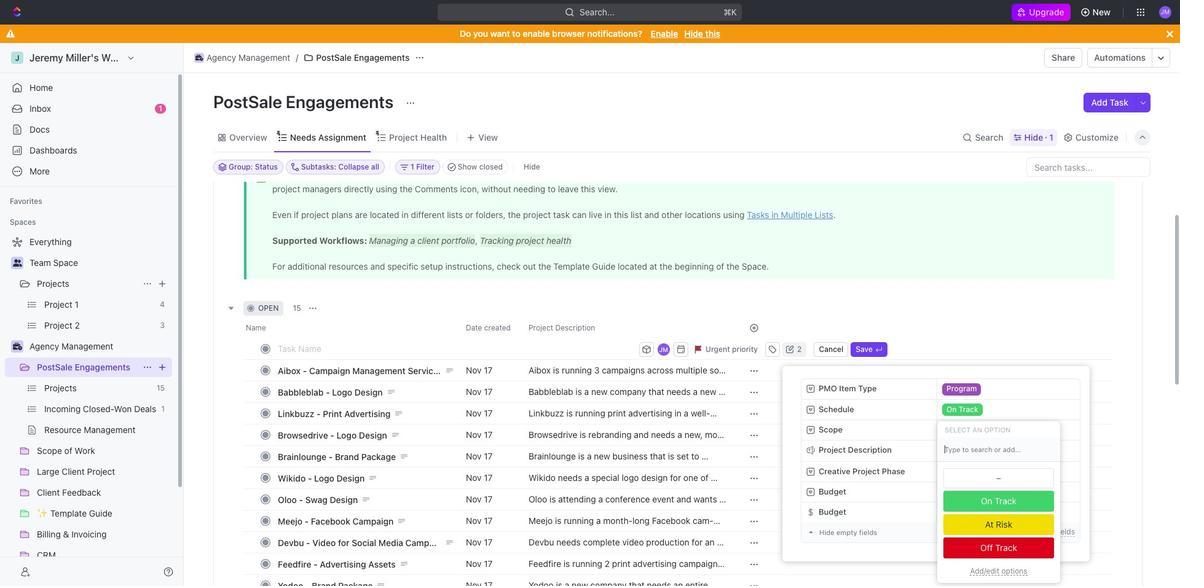 Task type: describe. For each thing, give the bounding box(es) containing it.
in
[[675, 408, 682, 419]]

dashboards link
[[5, 141, 172, 160]]

linkbuzz for linkbuzz - print advertising
[[278, 409, 314, 419]]

upgrade link
[[1012, 4, 1071, 21]]

rebranding
[[589, 430, 632, 440]]

0 vertical spatial agency
[[207, 52, 236, 63]]

well-
[[691, 408, 710, 419]]

team space
[[30, 258, 78, 268]]

at
[[985, 519, 994, 530]]

their
[[529, 484, 547, 494]]

meejo - facebook campaign
[[278, 516, 394, 527]]

services
[[408, 365, 443, 376]]

complete
[[583, 537, 620, 548]]

1 horizontal spatial agency management
[[207, 52, 290, 63]]

postsale inside tree
[[37, 362, 72, 373]]

inbox
[[30, 103, 51, 114]]

of inside wikido needs a special logo design for one of their sub-brands.
[[701, 473, 709, 483]]

– for – popup button
[[949, 425, 953, 435]]

logo for browsedrive
[[337, 430, 357, 440]]

print inside linkbuzz is running print advertising in a well- known magazine and needs content creation.
[[608, 408, 626, 419]]

favorites
[[10, 197, 42, 206]]

brainlounge - brand package link
[[275, 448, 456, 466]]

Type to search or add... field
[[937, 438, 1060, 462]]

2 button
[[783, 342, 807, 357]]

– button
[[937, 441, 1080, 462]]

sub-
[[549, 484, 568, 494]]

enable
[[651, 28, 678, 39]]

meejo - facebook campaign link
[[275, 512, 456, 530]]

overview
[[229, 132, 267, 142]]

and inside browsedrive is rebranding and needs a new, mod ern logo.
[[634, 430, 649, 440]]

health
[[420, 132, 447, 142]]

hide for hide 1
[[1025, 132, 1043, 142]]

advertising inside feedfire is running 2 print advertising campaigns and needs creation of the assets.
[[633, 559, 677, 569]]

Task Name text field
[[278, 339, 637, 358]]

and inside feedfire is running 2 print advertising campaigns and needs creation of the assets.
[[529, 570, 543, 580]]

wikido for wikido - logo design
[[278, 473, 306, 484]]

aibox - campaign management services
[[278, 365, 443, 376]]

cancel
[[819, 345, 844, 354]]

add/edit options
[[970, 566, 1028, 576]]

is for feedfire
[[564, 559, 570, 569]]

feedfire - advertising assets
[[278, 559, 396, 570]]

video
[[622, 537, 644, 548]]

automations button
[[1088, 49, 1152, 67]]

ern
[[529, 441, 542, 451]]

- for feedfire
[[314, 559, 318, 570]]

mod
[[705, 430, 727, 440]]

needs inside linkbuzz is running print advertising in a well- known magazine and needs content creation.
[[614, 419, 639, 430]]

for inside wikido needs a special logo design for one of their sub-brands.
[[670, 473, 681, 483]]

browsedrive is rebranding and needs a new, mod ern logo.
[[529, 430, 727, 451]]

- for oloo
[[299, 495, 303, 505]]

linkbuzz for linkbuzz is running print advertising in a well- known magazine and needs content creation.
[[529, 408, 564, 419]]

creation.
[[674, 419, 708, 430]]

1 vertical spatial postsale engagements
[[213, 92, 397, 112]]

needs assignment
[[290, 132, 366, 142]]

open
[[258, 304, 279, 313]]

off
[[981, 543, 993, 553]]

projects link
[[37, 274, 138, 294]]

0 vertical spatial engagements
[[354, 52, 410, 63]]

Set value for Budget Custom Field text field
[[937, 503, 1080, 523]]

management inside aibox - campaign management services link
[[353, 365, 406, 376]]

wikido - logo design
[[278, 473, 365, 484]]

hide button
[[519, 160, 545, 175]]

1 vertical spatial advertising
[[320, 559, 366, 570]]

video
[[313, 538, 336, 548]]

devbu - video for social media campaign link
[[275, 534, 456, 552]]

- for wikido
[[308, 473, 312, 484]]

needs
[[290, 132, 316, 142]]

1 horizontal spatial postsale engagements link
[[301, 50, 413, 65]]

2 horizontal spatial postsale
[[316, 52, 352, 63]]

feedfire - advertising assets link
[[275, 555, 456, 573]]

devbu needs complete video production for an upcoming social media campaign. button
[[521, 532, 735, 559]]

add task button
[[1084, 93, 1136, 112]]

aibox - campaign management services link
[[275, 362, 456, 380]]

docs
[[30, 124, 50, 135]]

spaces
[[10, 218, 36, 227]]

to
[[512, 28, 521, 39]]

- for aibox
[[303, 365, 307, 376]]

media
[[596, 548, 620, 559]]

devbu for devbu needs complete video production for an upcoming social media campaign.
[[529, 537, 554, 548]]

one
[[684, 473, 698, 483]]

design for browsedrive - logo design
[[359, 430, 387, 440]]

1 vertical spatial campaign
[[353, 516, 394, 527]]

creation
[[572, 570, 605, 580]]

custom fields element
[[801, 379, 1081, 543]]

linkbuzz - print advertising
[[278, 409, 391, 419]]

select an option
[[945, 426, 1011, 434]]

special
[[592, 473, 619, 483]]

running for creation
[[572, 559, 602, 569]]

browsedrive for browsedrive is rebranding and needs a new, mod ern logo.
[[529, 430, 577, 440]]

facebook
[[311, 516, 350, 527]]

user group image
[[13, 259, 22, 267]]

+
[[1009, 527, 1014, 537]]

sidebar navigation
[[0, 43, 184, 586]]

do
[[460, 28, 471, 39]]

management inside tree
[[61, 341, 113, 352]]

a inside linkbuzz is running print advertising in a well- known magazine and needs content creation.
[[684, 408, 689, 419]]

1 horizontal spatial an
[[973, 426, 982, 434]]

hide 1
[[1025, 132, 1054, 142]]

campaign.
[[622, 548, 663, 559]]

a inside browsedrive is rebranding and needs a new, mod ern logo.
[[678, 430, 682, 440]]

home link
[[5, 78, 172, 98]]

project health link
[[387, 129, 447, 146]]

add task
[[1091, 97, 1129, 108]]

empty
[[837, 529, 857, 537]]

do you want to enable browser notifications? enable hide this
[[460, 28, 720, 39]]

- for brainlounge
[[329, 452, 333, 462]]

team space link
[[30, 253, 170, 273]]

0 vertical spatial advertising
[[344, 409, 391, 419]]

projects
[[37, 278, 69, 289]]

an inside devbu needs complete video production for an upcoming social media campaign.
[[705, 537, 715, 548]]

browsedrive - logo design link
[[275, 426, 456, 444]]

needs inside feedfire is running 2 print advertising campaigns and needs creation of the assets.
[[546, 570, 570, 580]]

logo
[[622, 473, 639, 483]]

linkbuzz is running print advertising in a well- known magazine and needs content creation. button
[[521, 403, 735, 430]]

1 horizontal spatial management
[[239, 52, 290, 63]]

logo for babbleblab
[[332, 387, 352, 397]]

oloo - swag design
[[278, 495, 358, 505]]

customize
[[1076, 132, 1119, 142]]

2 horizontal spatial –
[[997, 473, 1001, 483]]

devbu for devbu - video for social media campaign
[[278, 538, 304, 548]]



Task type: locate. For each thing, give the bounding box(es) containing it.
wikido for wikido needs a special logo design for one of their sub-brands.
[[529, 473, 556, 483]]

is inside feedfire is running 2 print advertising campaigns and needs creation of the assets.
[[564, 559, 570, 569]]

value not set element up on track
[[944, 468, 1054, 489]]

feedfire for feedfire is running 2 print advertising campaigns and needs creation of the assets.
[[529, 559, 561, 569]]

advertising down video
[[320, 559, 366, 570]]

browser
[[552, 28, 585, 39]]

engagements inside tree
[[75, 362, 130, 373]]

1 vertical spatial agency management
[[30, 341, 113, 352]]

a right in
[[684, 408, 689, 419]]

design down brand
[[337, 473, 365, 484]]

0 vertical spatial 2
[[797, 345, 802, 354]]

– down – popup button
[[944, 446, 948, 456]]

0 horizontal spatial 1
[[159, 104, 162, 113]]

- right the 'aibox'
[[303, 365, 307, 376]]

dashboards
[[30, 145, 77, 156]]

1 horizontal spatial linkbuzz
[[529, 408, 564, 419]]

space
[[53, 258, 78, 268]]

- right oloo
[[299, 495, 303, 505]]

0 horizontal spatial agency
[[30, 341, 59, 352]]

2 horizontal spatial management
[[353, 365, 406, 376]]

is left rebranding
[[580, 430, 586, 440]]

you
[[473, 28, 488, 39]]

and inside linkbuzz is running print advertising in a well- known magazine and needs content creation.
[[597, 419, 612, 430]]

hide inside custom fields element
[[819, 529, 835, 537]]

print inside feedfire is running 2 print advertising campaigns and needs creation of the assets.
[[612, 559, 631, 569]]

automations
[[1095, 52, 1146, 63]]

devbu
[[529, 537, 554, 548], [278, 538, 304, 548]]

value not set element left 'option'
[[942, 424, 959, 436]]

advertising up assets.
[[633, 559, 677, 569]]

agency inside tree
[[30, 341, 59, 352]]

1 vertical spatial agency
[[30, 341, 59, 352]]

devbu up upcoming
[[529, 537, 554, 548]]

1 vertical spatial management
[[61, 341, 113, 352]]

postsale
[[316, 52, 352, 63], [213, 92, 282, 112], [37, 362, 72, 373]]

2 vertical spatial logo
[[314, 473, 334, 484]]

the
[[617, 570, 630, 580]]

- up print
[[326, 387, 330, 397]]

a up brands.
[[585, 473, 589, 483]]

0 vertical spatial advertising
[[628, 408, 672, 419]]

0 vertical spatial track
[[995, 496, 1017, 507]]

2 vertical spatial management
[[353, 365, 406, 376]]

options
[[1002, 566, 1028, 576]]

– left 'option'
[[949, 425, 953, 435]]

1 horizontal spatial of
[[701, 473, 709, 483]]

add inside custom fields element
[[1016, 527, 1030, 537]]

2 horizontal spatial and
[[634, 430, 649, 440]]

content
[[641, 419, 671, 430]]

task
[[1110, 97, 1129, 108]]

print up the the
[[612, 559, 631, 569]]

cancel button
[[814, 342, 848, 357]]

print up rebranding
[[608, 408, 626, 419]]

is inside browsedrive is rebranding and needs a new, mod ern logo.
[[580, 430, 586, 440]]

– inside button
[[944, 446, 948, 456]]

production
[[646, 537, 690, 548]]

– inside popup button
[[949, 425, 953, 435]]

save button
[[851, 342, 888, 357]]

management
[[239, 52, 290, 63], [61, 341, 113, 352], [353, 365, 406, 376]]

1 vertical spatial business time image
[[13, 343, 22, 350]]

linkbuzz inside linkbuzz is running print advertising in a well- known magazine and needs content creation.
[[529, 408, 564, 419]]

0 vertical spatial logo
[[332, 387, 352, 397]]

design
[[355, 387, 383, 397], [359, 430, 387, 440], [337, 473, 365, 484], [330, 495, 358, 505]]

engagements
[[354, 52, 410, 63], [286, 92, 394, 112], [75, 362, 130, 373]]

on track
[[981, 496, 1017, 507]]

for inside devbu - video for social media campaign link
[[338, 538, 350, 548]]

running inside linkbuzz is running print advertising in a well- known magazine and needs content creation.
[[575, 408, 605, 419]]

devbu needs complete video production for an upcoming social media campaign.
[[529, 537, 717, 559]]

1 vertical spatial postsale
[[213, 92, 282, 112]]

social
[[352, 538, 376, 548]]

agency management inside tree
[[30, 341, 113, 352]]

of left the the
[[607, 570, 615, 580]]

wikido up oloo
[[278, 473, 306, 484]]

postsale engagements inside tree
[[37, 362, 130, 373]]

track right the on
[[995, 496, 1017, 507]]

browsedrive up brainlounge
[[278, 430, 328, 440]]

new,
[[685, 430, 703, 440]]

1 vertical spatial value not set element
[[944, 468, 1054, 489]]

0 horizontal spatial linkbuzz
[[278, 409, 314, 419]]

is
[[567, 408, 573, 419], [580, 430, 586, 440], [564, 559, 570, 569]]

advertising up browsedrive - logo design link
[[344, 409, 391, 419]]

design for wikido - logo design
[[337, 473, 365, 484]]

0 horizontal spatial and
[[529, 570, 543, 580]]

a inside wikido needs a special logo design for one of their sub-brands.
[[585, 473, 589, 483]]

1 vertical spatial logo
[[337, 430, 357, 440]]

new
[[1093, 7, 1111, 17]]

1 horizontal spatial postsale
[[213, 92, 282, 112]]

postsale engagements link
[[301, 50, 413, 65], [37, 358, 138, 377]]

needs inside wikido needs a special logo design for one of their sub-brands.
[[558, 473, 582, 483]]

design up linkbuzz - print advertising link
[[355, 387, 383, 397]]

design for oloo - swag design
[[330, 495, 358, 505]]

0 horizontal spatial management
[[61, 341, 113, 352]]

browsedrive for browsedrive - logo design
[[278, 430, 328, 440]]

for right video
[[338, 538, 350, 548]]

- down video
[[314, 559, 318, 570]]

logo for wikido
[[314, 473, 334, 484]]

devbu down the meejo
[[278, 538, 304, 548]]

1 vertical spatial advertising
[[633, 559, 677, 569]]

running up creation
[[572, 559, 602, 569]]

hide for hide
[[524, 162, 540, 172]]

- right the meejo
[[305, 516, 309, 527]]

of inside feedfire is running 2 print advertising campaigns and needs creation of the assets.
[[607, 570, 615, 580]]

logo up "oloo - swag design"
[[314, 473, 334, 484]]

home
[[30, 82, 53, 93]]

devbu - video for social media campaign
[[278, 538, 447, 548]]

1 vertical spatial engagements
[[286, 92, 394, 112]]

value not set element inside custom fields element
[[942, 424, 959, 436]]

1 horizontal spatial 2
[[797, 345, 802, 354]]

linkbuzz is running print advertising in a well- known magazine and needs content creation.
[[529, 408, 710, 430]]

1 inside "sidebar" navigation
[[159, 104, 162, 113]]

is inside linkbuzz is running print advertising in a well- known magazine and needs content creation.
[[567, 408, 573, 419]]

0 vertical spatial –
[[949, 425, 953, 435]]

logo up brand
[[337, 430, 357, 440]]

docs link
[[5, 120, 172, 140]]

browsedrive is rebranding and needs a new, mod ern logo. button
[[521, 424, 735, 451]]

running for magazine
[[575, 408, 605, 419]]

tree
[[5, 232, 172, 586]]

campaign up devbu - video for social media campaign link
[[353, 516, 394, 527]]

add
[[1091, 97, 1108, 108], [1016, 527, 1030, 537]]

2 vertical spatial a
[[585, 473, 589, 483]]

design for babbleblab - logo design
[[355, 387, 383, 397]]

2 vertical spatial is
[[564, 559, 570, 569]]

-
[[303, 365, 307, 376], [326, 387, 330, 397], [317, 409, 321, 419], [330, 430, 334, 440], [329, 452, 333, 462], [308, 473, 312, 484], [299, 495, 303, 505], [305, 516, 309, 527], [306, 538, 310, 548], [314, 559, 318, 570]]

project
[[389, 132, 418, 142]]

aibox
[[278, 365, 301, 376]]

feedfire for feedfire - advertising assets
[[278, 559, 311, 570]]

track down +
[[995, 543, 1017, 553]]

save
[[856, 345, 873, 354]]

1 horizontal spatial feedfire
[[529, 559, 561, 569]]

1 vertical spatial a
[[678, 430, 682, 440]]

1 horizontal spatial 1
[[1050, 132, 1054, 142]]

needs assignment link
[[288, 129, 366, 146]]

0 vertical spatial value not set element
[[942, 424, 959, 436]]

0 vertical spatial add
[[1091, 97, 1108, 108]]

oloo
[[278, 495, 297, 505]]

feedfire inside feedfire is running 2 print advertising campaigns and needs creation of the assets.
[[529, 559, 561, 569]]

campaign up babbleblab - logo design
[[309, 365, 350, 376]]

1 horizontal spatial for
[[670, 473, 681, 483]]

linkbuzz up known
[[529, 408, 564, 419]]

0 vertical spatial running
[[575, 408, 605, 419]]

1 horizontal spatial add
[[1091, 97, 1108, 108]]

0 horizontal spatial devbu
[[278, 538, 304, 548]]

0 horizontal spatial a
[[585, 473, 589, 483]]

- for linkbuzz
[[317, 409, 321, 419]]

brand
[[335, 452, 359, 462]]

1
[[159, 104, 162, 113], [1050, 132, 1054, 142]]

1 horizontal spatial devbu
[[529, 537, 554, 548]]

design
[[641, 473, 668, 483]]

browsedrive
[[529, 430, 577, 440], [278, 430, 328, 440]]

risk
[[996, 519, 1013, 530]]

running up magazine
[[575, 408, 605, 419]]

wikido up the their in the left bottom of the page
[[529, 473, 556, 483]]

is left social
[[564, 559, 570, 569]]

– for – button
[[944, 446, 948, 456]]

1 horizontal spatial business time image
[[195, 55, 203, 61]]

search button
[[959, 129, 1007, 146]]

0 vertical spatial postsale
[[316, 52, 352, 63]]

2 horizontal spatial for
[[692, 537, 703, 548]]

a left new, on the bottom
[[678, 430, 682, 440]]

want
[[490, 28, 510, 39]]

–
[[949, 425, 953, 435], [944, 446, 948, 456], [997, 473, 1001, 483]]

devbu inside devbu needs complete video production for an upcoming social media campaign.
[[529, 537, 554, 548]]

0 horizontal spatial postsale engagements link
[[37, 358, 138, 377]]

0 horizontal spatial agency management
[[30, 341, 113, 352]]

0 vertical spatial of
[[701, 473, 709, 483]]

media
[[379, 538, 403, 548]]

1 vertical spatial 1
[[1050, 132, 1054, 142]]

0 vertical spatial campaign
[[309, 365, 350, 376]]

browsedrive - logo design
[[278, 430, 387, 440]]

1 horizontal spatial –
[[949, 425, 953, 435]]

for up the campaigns in the right bottom of the page
[[692, 537, 703, 548]]

wikido inside wikido needs a special logo design for one of their sub-brands.
[[529, 473, 556, 483]]

1 vertical spatial track
[[995, 543, 1017, 553]]

assets.
[[632, 570, 660, 580]]

magazine
[[557, 419, 595, 430]]

favorites button
[[5, 194, 47, 209]]

- for babbleblab
[[326, 387, 330, 397]]

feedfire is running 2 print advertising campaigns and needs creation of the assets. button
[[521, 553, 735, 580]]

feedfire left social
[[529, 559, 561, 569]]

1 horizontal spatial and
[[597, 419, 612, 430]]

needs
[[614, 419, 639, 430], [651, 430, 675, 440], [558, 473, 582, 483], [557, 537, 581, 548], [546, 570, 570, 580]]

running inside feedfire is running 2 print advertising campaigns and needs creation of the assets.
[[572, 559, 602, 569]]

0 horizontal spatial an
[[705, 537, 715, 548]]

- left print
[[317, 409, 321, 419]]

track for on track
[[995, 496, 1017, 507]]

for inside devbu needs complete video production for an upcoming social media campaign.
[[692, 537, 703, 548]]

advertising
[[628, 408, 672, 419], [633, 559, 677, 569]]

business time image inside agency management link
[[195, 55, 203, 61]]

add inside button
[[1091, 97, 1108, 108]]

1 vertical spatial add
[[1016, 527, 1030, 537]]

edit
[[1041, 527, 1054, 537]]

off track
[[981, 543, 1017, 553]]

- left video
[[306, 538, 310, 548]]

2 vertical spatial engagements
[[75, 362, 130, 373]]

known
[[529, 419, 555, 430]]

0 horizontal spatial agency management link
[[30, 337, 170, 357]]

agency management
[[207, 52, 290, 63], [30, 341, 113, 352]]

add/edit
[[970, 566, 1000, 576]]

is up magazine
[[567, 408, 573, 419]]

track for off track
[[995, 543, 1017, 553]]

0 vertical spatial print
[[608, 408, 626, 419]]

0 vertical spatial agency management
[[207, 52, 290, 63]]

0 vertical spatial business time image
[[195, 55, 203, 61]]

linkbuzz down babbleblab
[[278, 409, 314, 419]]

an right select
[[973, 426, 982, 434]]

an
[[973, 426, 982, 434], [705, 537, 715, 548]]

1 horizontal spatial wikido
[[529, 473, 556, 483]]

design up meejo - facebook campaign
[[330, 495, 358, 505]]

hide for hide empty fields
[[819, 529, 835, 537]]

business time image
[[195, 55, 203, 61], [13, 343, 22, 350]]

1 horizontal spatial campaign
[[353, 516, 394, 527]]

1 vertical spatial of
[[607, 570, 615, 580]]

agency management link
[[191, 50, 293, 65], [30, 337, 170, 357]]

meejo
[[278, 516, 302, 527]]

advertising inside linkbuzz is running print advertising in a well- known magazine and needs content creation.
[[628, 408, 672, 419]]

Search tasks... text field
[[1027, 158, 1150, 176]]

2 horizontal spatial a
[[684, 408, 689, 419]]

team
[[30, 258, 51, 268]]

- left brand
[[329, 452, 333, 462]]

fields right edit
[[1056, 527, 1075, 537]]

advertising up content
[[628, 408, 672, 419]]

package
[[361, 452, 396, 462]]

tree containing team space
[[5, 232, 172, 586]]

running
[[575, 408, 605, 419], [572, 559, 602, 569]]

for left the one
[[670, 473, 681, 483]]

- up swag
[[308, 473, 312, 484]]

0 horizontal spatial for
[[338, 538, 350, 548]]

1 vertical spatial 2
[[605, 559, 610, 569]]

add right +
[[1016, 527, 1030, 537]]

1 horizontal spatial fields
[[1056, 527, 1075, 537]]

a
[[684, 408, 689, 419], [678, 430, 682, 440], [585, 473, 589, 483]]

browsedrive inside browsedrive is rebranding and needs a new, mod ern logo.
[[529, 430, 577, 440]]

campaign right media
[[406, 538, 447, 548]]

2 vertical spatial postsale
[[37, 362, 72, 373]]

needs inside browsedrive is rebranding and needs a new, mod ern logo.
[[651, 430, 675, 440]]

feedfire inside "feedfire - advertising assets" link
[[278, 559, 311, 570]]

enable
[[523, 28, 550, 39]]

0 horizontal spatial fields
[[859, 529, 877, 537]]

value not set element
[[942, 424, 959, 436], [944, 468, 1054, 489]]

0 horizontal spatial –
[[944, 446, 948, 456]]

hide inside button
[[524, 162, 540, 172]]

an up the campaigns in the right bottom of the page
[[705, 537, 715, 548]]

2 inside dropdown button
[[797, 345, 802, 354]]

⌘k
[[724, 7, 737, 17]]

is for browsedrive
[[580, 430, 586, 440]]

1 horizontal spatial browsedrive
[[529, 430, 577, 440]]

design up package
[[359, 430, 387, 440]]

this
[[705, 28, 720, 39]]

share
[[1052, 52, 1075, 63]]

logo up linkbuzz - print advertising
[[332, 387, 352, 397]]

postsale engagements
[[316, 52, 410, 63], [213, 92, 397, 112], [37, 362, 130, 373]]

1 vertical spatial postsale engagements link
[[37, 358, 138, 377]]

feedfire down the meejo
[[278, 559, 311, 570]]

0 horizontal spatial business time image
[[13, 343, 22, 350]]

2 inside feedfire is running 2 print advertising campaigns and needs creation of the assets.
[[605, 559, 610, 569]]

1 vertical spatial agency management link
[[30, 337, 170, 357]]

0 vertical spatial an
[[973, 426, 982, 434]]

– up on track
[[997, 473, 1001, 483]]

0 horizontal spatial postsale
[[37, 362, 72, 373]]

15
[[293, 304, 301, 313]]

tree inside "sidebar" navigation
[[5, 232, 172, 586]]

campaigns
[[679, 559, 722, 569]]

hide empty fields
[[819, 529, 877, 537]]

0 vertical spatial management
[[239, 52, 290, 63]]

fields right empty
[[859, 529, 877, 537]]

add left task
[[1091, 97, 1108, 108]]

brainlounge - brand package
[[278, 452, 396, 462]]

0 vertical spatial agency management link
[[191, 50, 293, 65]]

- for meejo
[[305, 516, 309, 527]]

1 vertical spatial –
[[944, 446, 948, 456]]

browsedrive up logo.
[[529, 430, 577, 440]]

overview link
[[227, 129, 267, 146]]

0 vertical spatial postsale engagements link
[[301, 50, 413, 65]]

1 horizontal spatial agency management link
[[191, 50, 293, 65]]

0 vertical spatial a
[[684, 408, 689, 419]]

option
[[984, 426, 1011, 434]]

0 horizontal spatial of
[[607, 570, 615, 580]]

logo.
[[544, 441, 564, 451]]

1 horizontal spatial a
[[678, 430, 682, 440]]

of right the one
[[701, 473, 709, 483]]

customize button
[[1060, 129, 1123, 146]]

0 horizontal spatial add
[[1016, 527, 1030, 537]]

print
[[323, 409, 342, 419]]

0 vertical spatial is
[[567, 408, 573, 419]]

1 vertical spatial running
[[572, 559, 602, 569]]

is for linkbuzz
[[567, 408, 573, 419]]

0 vertical spatial postsale engagements
[[316, 52, 410, 63]]

needs inside devbu needs complete video production for an upcoming social media campaign.
[[557, 537, 581, 548]]

- down print
[[330, 430, 334, 440]]

1 horizontal spatial agency
[[207, 52, 236, 63]]

oloo - swag design link
[[275, 491, 456, 509]]

2 horizontal spatial campaign
[[406, 538, 447, 548]]

1 vertical spatial is
[[580, 430, 586, 440]]

upcoming
[[529, 548, 568, 559]]

- for devbu
[[306, 538, 310, 548]]

- for browsedrive
[[330, 430, 334, 440]]

2 vertical spatial campaign
[[406, 538, 447, 548]]



Task type: vqa. For each thing, say whether or not it's contained in the screenshot.


